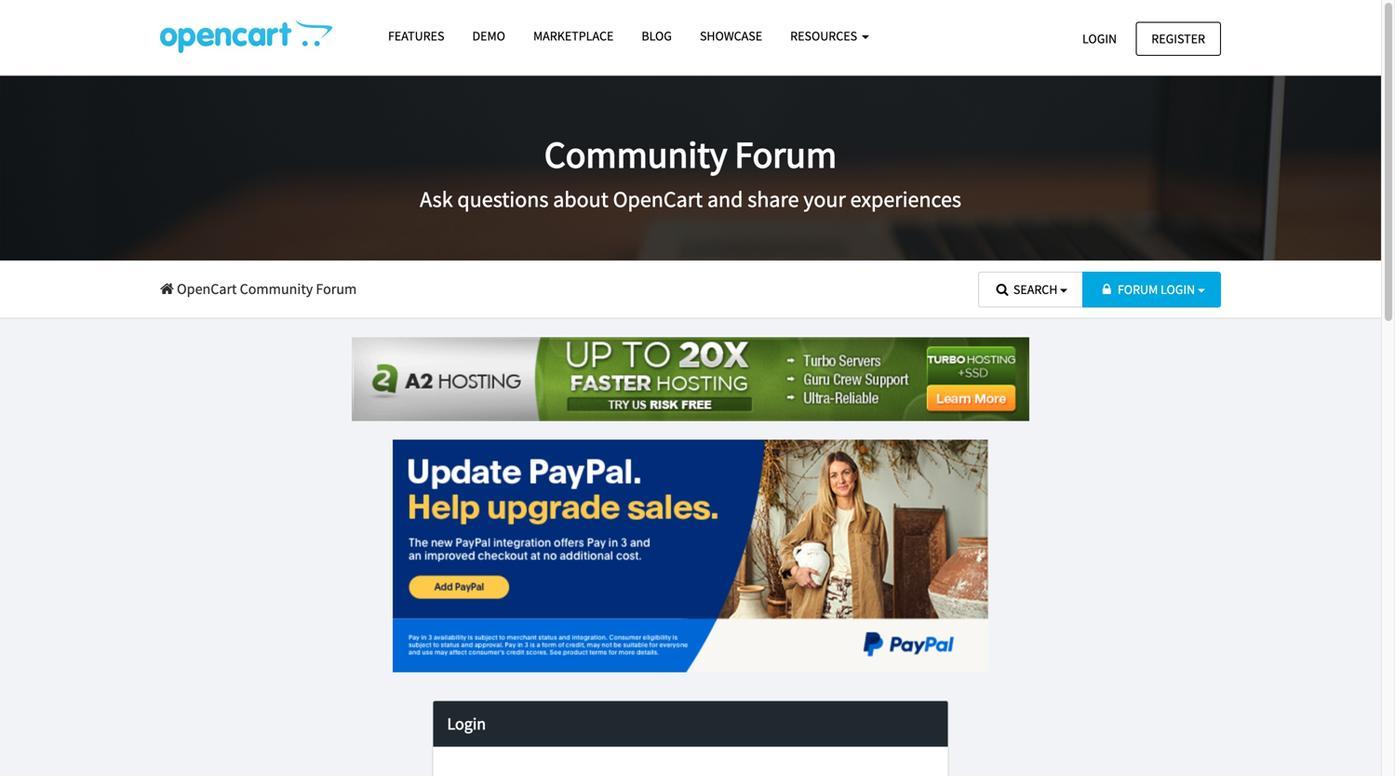 Task type: describe. For each thing, give the bounding box(es) containing it.
opencart community forum link
[[160, 280, 357, 298]]

your
[[804, 185, 846, 213]]

features link
[[374, 20, 458, 52]]

paypal payment gateway image
[[393, 440, 989, 673]]

share
[[748, 185, 799, 213]]

community inside community forum ask questions about opencart and share your experiences
[[544, 131, 727, 178]]

login link
[[1067, 22, 1133, 56]]

register
[[1152, 30, 1205, 47]]

and
[[707, 185, 743, 213]]

home image
[[160, 282, 174, 296]]

ask
[[420, 185, 453, 213]]

blog
[[642, 27, 672, 44]]

demo link
[[458, 20, 519, 52]]

showcase link
[[686, 20, 776, 52]]

marketplace
[[533, 27, 614, 44]]

forum login button
[[1083, 272, 1221, 308]]

marketplace link
[[519, 20, 628, 52]]

blog link
[[628, 20, 686, 52]]

search image
[[994, 283, 1011, 296]]



Task type: locate. For each thing, give the bounding box(es) containing it.
showcase
[[700, 27, 762, 44]]

2 horizontal spatial login
[[1161, 281, 1195, 298]]

login
[[1083, 30, 1117, 47], [1161, 281, 1195, 298], [447, 714, 486, 735]]

opencart
[[613, 185, 703, 213], [177, 280, 237, 298]]

1 horizontal spatial opencart
[[613, 185, 703, 213]]

forum login
[[1118, 281, 1195, 298]]

opencart left and
[[613, 185, 703, 213]]

0 horizontal spatial login
[[447, 714, 486, 735]]

about
[[553, 185, 609, 213]]

0 vertical spatial login
[[1083, 30, 1117, 47]]

1 horizontal spatial login
[[1083, 30, 1117, 47]]

questions
[[457, 185, 549, 213]]

resources
[[790, 27, 860, 44]]

opencart inside community forum ask questions about opencart and share your experiences
[[613, 185, 703, 213]]

login inside dropdown button
[[1161, 281, 1195, 298]]

opencart community forum
[[174, 280, 357, 298]]

1 horizontal spatial community
[[544, 131, 727, 178]]

lock image
[[1099, 283, 1115, 296]]

0 horizontal spatial opencart
[[177, 280, 237, 298]]

1 vertical spatial opencart
[[177, 280, 237, 298]]

0 vertical spatial community
[[544, 131, 727, 178]]

1 vertical spatial community
[[240, 280, 313, 298]]

community forum ask questions about opencart and share your experiences
[[420, 131, 961, 213]]

0 vertical spatial opencart
[[613, 185, 703, 213]]

1 horizontal spatial forum
[[735, 131, 837, 178]]

2 horizontal spatial forum
[[1118, 281, 1158, 298]]

register link
[[1136, 22, 1221, 56]]

resources link
[[776, 20, 883, 52]]

0 horizontal spatial community
[[240, 280, 313, 298]]

community
[[544, 131, 727, 178], [240, 280, 313, 298]]

forum
[[735, 131, 837, 178], [316, 280, 357, 298], [1118, 281, 1158, 298]]

0 horizontal spatial forum
[[316, 280, 357, 298]]

demo
[[472, 27, 505, 44]]

2 vertical spatial login
[[447, 714, 486, 735]]

search
[[1014, 281, 1058, 298]]

a2 hosting image
[[352, 338, 1029, 421]]

experiences
[[850, 185, 961, 213]]

1 vertical spatial login
[[1161, 281, 1195, 298]]

search button
[[978, 272, 1084, 308]]

forum inside community forum ask questions about opencart and share your experiences
[[735, 131, 837, 178]]

opencart right home icon
[[177, 280, 237, 298]]

features
[[388, 27, 444, 44]]

forum inside dropdown button
[[1118, 281, 1158, 298]]



